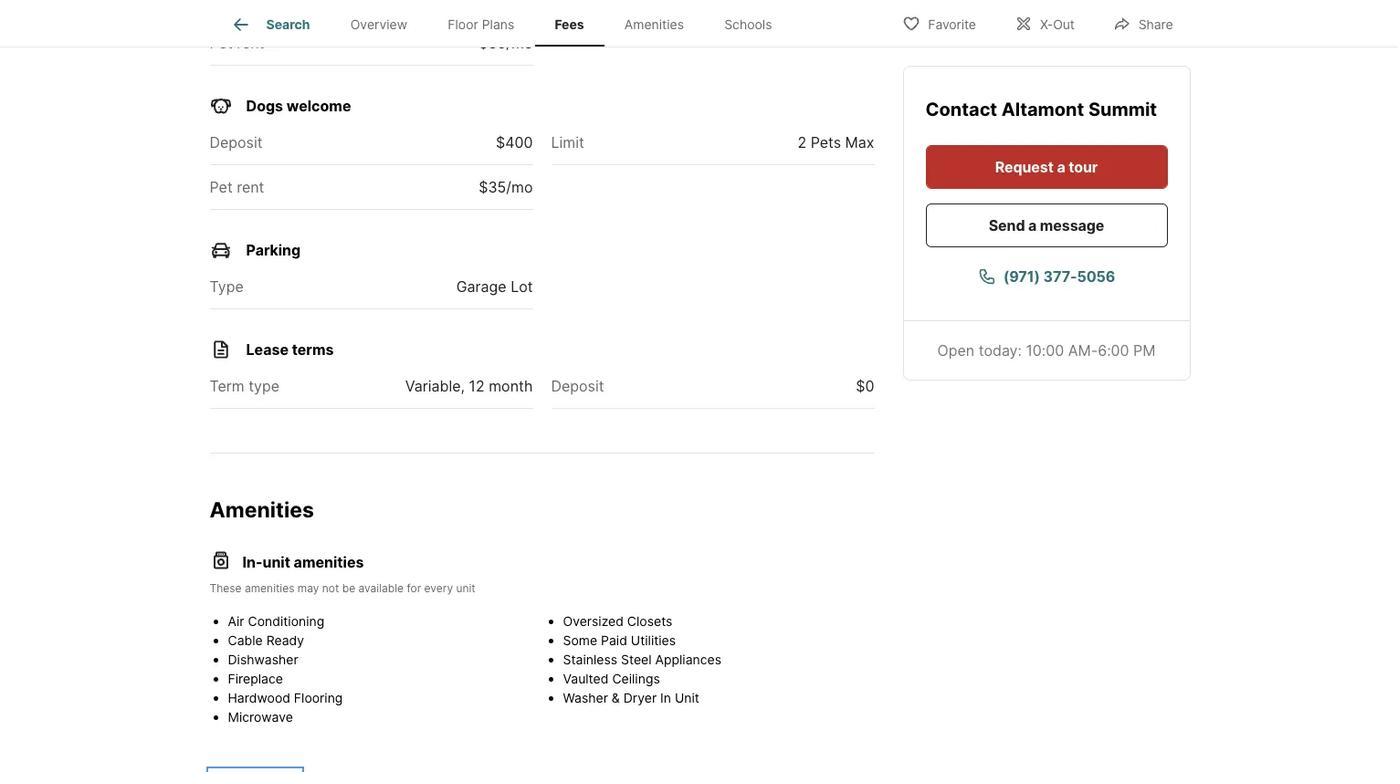 Task type: locate. For each thing, give the bounding box(es) containing it.
$35/mo down $400
[[479, 178, 533, 197]]

some
[[563, 633, 597, 648]]

in-
[[242, 553, 263, 572]]

these
[[210, 582, 242, 595]]

pet
[[210, 34, 233, 52], [210, 178, 233, 197]]

0 vertical spatial $35/mo
[[479, 34, 533, 52]]

pet rent up parking
[[210, 178, 264, 197]]

1 vertical spatial pet rent
[[210, 178, 264, 197]]

deposit
[[210, 134, 263, 152], [551, 377, 604, 396]]

1 vertical spatial deposit
[[551, 377, 604, 396]]

0 horizontal spatial a
[[1028, 216, 1037, 235]]

flooring
[[294, 690, 343, 706]]

a
[[1057, 158, 1065, 176], [1028, 216, 1037, 235]]

send a message
[[989, 216, 1104, 235]]

a right 'send'
[[1028, 216, 1037, 235]]

floor plans
[[448, 17, 514, 32]]

schools tab
[[704, 3, 792, 47]]

1 vertical spatial $35/mo
[[479, 178, 533, 197]]

unit
[[262, 553, 290, 572], [456, 582, 476, 595]]

0 horizontal spatial deposit
[[210, 134, 263, 152]]

2
[[798, 134, 807, 152]]

welcome
[[287, 97, 351, 115]]

2 pet rent from the top
[[210, 178, 264, 197]]

0 vertical spatial a
[[1057, 158, 1065, 176]]

1 horizontal spatial deposit
[[551, 377, 604, 396]]

type
[[210, 278, 244, 296]]

amenities down 'in-'
[[245, 582, 294, 595]]

x-out button
[[999, 4, 1090, 42]]

request a tour
[[995, 158, 1098, 176]]

favorite button
[[887, 4, 992, 42]]

deposit down the "dogs"
[[210, 134, 263, 152]]

10:00
[[1026, 342, 1064, 360]]

paid
[[601, 633, 627, 648]]

0 horizontal spatial amenities
[[210, 498, 314, 524]]

amenities right fees tab
[[624, 17, 684, 32]]

garage
[[456, 278, 507, 296]]

rent up parking
[[237, 178, 264, 197]]

type
[[249, 377, 279, 396]]

fireplace
[[228, 671, 283, 687]]

rent up the "dogs"
[[237, 34, 264, 52]]

overview tab
[[330, 3, 428, 47]]

0 vertical spatial pet rent
[[210, 34, 264, 52]]

request
[[995, 158, 1054, 176]]

hardwood
[[228, 690, 290, 706]]

1 horizontal spatial a
[[1057, 158, 1065, 176]]

0 vertical spatial amenities
[[624, 17, 684, 32]]

pet rent up the "dogs"
[[210, 34, 264, 52]]

rent
[[237, 34, 264, 52], [237, 178, 264, 197]]

1 vertical spatial pet
[[210, 178, 233, 197]]

1 pet rent from the top
[[210, 34, 264, 52]]

be
[[342, 582, 355, 595]]

amenities
[[624, 17, 684, 32], [210, 498, 314, 524]]

steel
[[621, 652, 652, 668]]

$400
[[496, 134, 533, 152]]

every
[[424, 582, 453, 595]]

(971)
[[1003, 268, 1040, 286]]

a for request
[[1057, 158, 1065, 176]]

deposit for $400
[[210, 134, 263, 152]]

contact altamont summit
[[926, 99, 1157, 121]]

2 rent from the top
[[237, 178, 264, 197]]

amenities
[[294, 553, 364, 572], [245, 582, 294, 595]]

tab list
[[210, 0, 807, 47]]

send
[[989, 216, 1025, 235]]

unit right every
[[456, 582, 476, 595]]

ready
[[266, 633, 304, 648]]

1 vertical spatial rent
[[237, 178, 264, 197]]

pet rent
[[210, 34, 264, 52], [210, 178, 264, 197]]

schools
[[724, 17, 772, 32]]

amenities up 'in-'
[[210, 498, 314, 524]]

1 $35/mo from the top
[[479, 34, 533, 52]]

a inside request a tour button
[[1057, 158, 1065, 176]]

$0
[[856, 377, 874, 396]]

variable,
[[405, 377, 465, 396]]

search link
[[230, 14, 310, 36]]

contact
[[926, 99, 997, 121]]

(971) 377-5056 button
[[926, 255, 1168, 299]]

$35/mo
[[479, 34, 533, 52], [479, 178, 533, 197]]

altamont
[[1002, 99, 1084, 121]]

in-unit amenities
[[242, 553, 364, 572]]

0 vertical spatial unit
[[262, 553, 290, 572]]

floor plans tab
[[428, 3, 535, 47]]

microwave
[[228, 710, 293, 725]]

variable,  12 month
[[405, 377, 533, 396]]

amenities up not
[[294, 553, 364, 572]]

1 vertical spatial unit
[[456, 582, 476, 595]]

a left tour
[[1057, 158, 1065, 176]]

plans
[[482, 17, 514, 32]]

1 vertical spatial a
[[1028, 216, 1037, 235]]

open
[[938, 342, 975, 360]]

(971) 377-5056
[[1003, 268, 1115, 286]]

2 pet from the top
[[210, 178, 233, 197]]

0 vertical spatial pet
[[210, 34, 233, 52]]

conditioning
[[248, 614, 324, 629]]

$35/mo down plans
[[479, 34, 533, 52]]

share button
[[1098, 4, 1189, 42]]

unit up conditioning
[[262, 553, 290, 572]]

request a tour button
[[926, 145, 1168, 189]]

2 $35/mo from the top
[[479, 178, 533, 197]]

limit
[[551, 134, 584, 152]]

deposit right month at the left of the page
[[551, 377, 604, 396]]

a inside send a message button
[[1028, 216, 1037, 235]]

0 vertical spatial deposit
[[210, 134, 263, 152]]

1 horizontal spatial amenities
[[624, 17, 684, 32]]

tour
[[1069, 158, 1098, 176]]

x-out
[[1040, 16, 1075, 32]]

(971) 377-5056 link
[[926, 255, 1168, 299]]

0 vertical spatial rent
[[237, 34, 264, 52]]

stainless
[[563, 652, 617, 668]]

cable
[[228, 633, 263, 648]]

x-
[[1040, 16, 1053, 32]]

5056
[[1077, 268, 1115, 286]]



Task type: describe. For each thing, give the bounding box(es) containing it.
2 pets max
[[798, 134, 874, 152]]

lease
[[246, 341, 289, 359]]

1 pet from the top
[[210, 34, 233, 52]]

tab list containing search
[[210, 0, 807, 47]]

search
[[266, 17, 310, 32]]

parking
[[246, 241, 301, 260]]

unit
[[675, 690, 699, 706]]

dryer
[[624, 690, 657, 706]]

377-
[[1043, 268, 1077, 286]]

ceilings
[[612, 671, 660, 687]]

1 vertical spatial amenities
[[210, 498, 314, 524]]

floor
[[448, 17, 478, 32]]

dogs welcome
[[246, 97, 351, 115]]

oversized closets some paid utilities stainless steel appliances vaulted ceilings washer & dryer in unit
[[563, 614, 721, 706]]

share
[[1139, 16, 1173, 32]]

out
[[1053, 16, 1075, 32]]

term
[[210, 377, 244, 396]]

message
[[1040, 216, 1104, 235]]

available
[[359, 582, 404, 595]]

not
[[322, 582, 339, 595]]

today:
[[979, 342, 1022, 360]]

closets
[[627, 614, 673, 629]]

fees
[[555, 17, 584, 32]]

1 horizontal spatial unit
[[456, 582, 476, 595]]

lot
[[511, 278, 533, 296]]

0 horizontal spatial unit
[[262, 553, 290, 572]]

1 rent from the top
[[237, 34, 264, 52]]

a for send
[[1028, 216, 1037, 235]]

may
[[298, 582, 319, 595]]

utilities
[[631, 633, 676, 648]]

lease terms
[[246, 341, 334, 359]]

air conditioning cable ready dishwasher fireplace hardwood flooring microwave
[[228, 614, 343, 725]]

summit
[[1089, 99, 1157, 121]]

garage lot
[[456, 278, 533, 296]]

&
[[612, 690, 620, 706]]

favorite
[[928, 16, 976, 32]]

for
[[407, 582, 421, 595]]

pets
[[811, 134, 841, 152]]

term type
[[210, 377, 279, 396]]

terms
[[292, 341, 334, 359]]

pm
[[1133, 342, 1156, 360]]

send a message button
[[926, 204, 1168, 247]]

max
[[845, 134, 874, 152]]

open today: 10:00 am-6:00 pm
[[938, 342, 1156, 360]]

6:00
[[1098, 342, 1129, 360]]

amenities inside amenities tab
[[624, 17, 684, 32]]

fees tab
[[535, 3, 604, 47]]

dogs
[[246, 97, 283, 115]]

dishwasher
[[228, 652, 298, 668]]

12
[[469, 377, 485, 396]]

am-
[[1068, 342, 1098, 360]]

overview
[[350, 17, 407, 32]]

washer
[[563, 690, 608, 706]]

oversized
[[563, 614, 624, 629]]

appliances
[[655, 652, 721, 668]]

month
[[489, 377, 533, 396]]

vaulted
[[563, 671, 609, 687]]

deposit for $0
[[551, 377, 604, 396]]

in
[[660, 690, 671, 706]]

air
[[228, 614, 244, 629]]

these amenities may not be available for every unit
[[210, 582, 476, 595]]

1 vertical spatial amenities
[[245, 582, 294, 595]]

amenities tab
[[604, 3, 704, 47]]

0 vertical spatial amenities
[[294, 553, 364, 572]]



Task type: vqa. For each thing, say whether or not it's contained in the screenshot.
Other emails on the left of page
no



